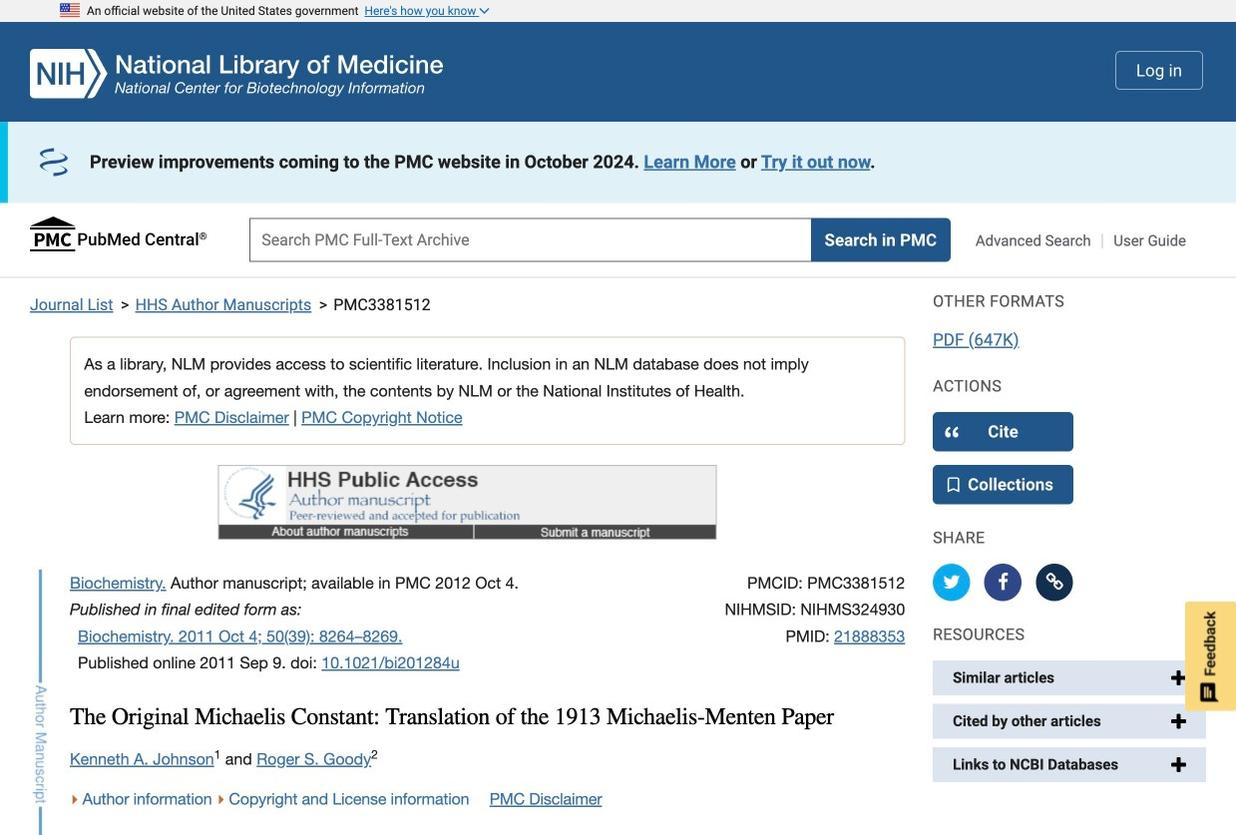 Task type: locate. For each thing, give the bounding box(es) containing it.
menu bar
[[70, 574, 166, 592]]

None search field
[[250, 218, 951, 262]]



Task type: vqa. For each thing, say whether or not it's contained in the screenshot.
the rightmost HELP
no



Task type: describe. For each thing, give the bounding box(es) containing it.
u.s. flag image
[[60, 0, 80, 20]]

disclaimer note section
[[70, 337, 906, 445]]

Search PMC Full-Text Archive search field
[[250, 218, 811, 262]]

logo of nihpa image
[[218, 465, 717, 540]]

nih nlm logo image
[[30, 49, 443, 98]]



